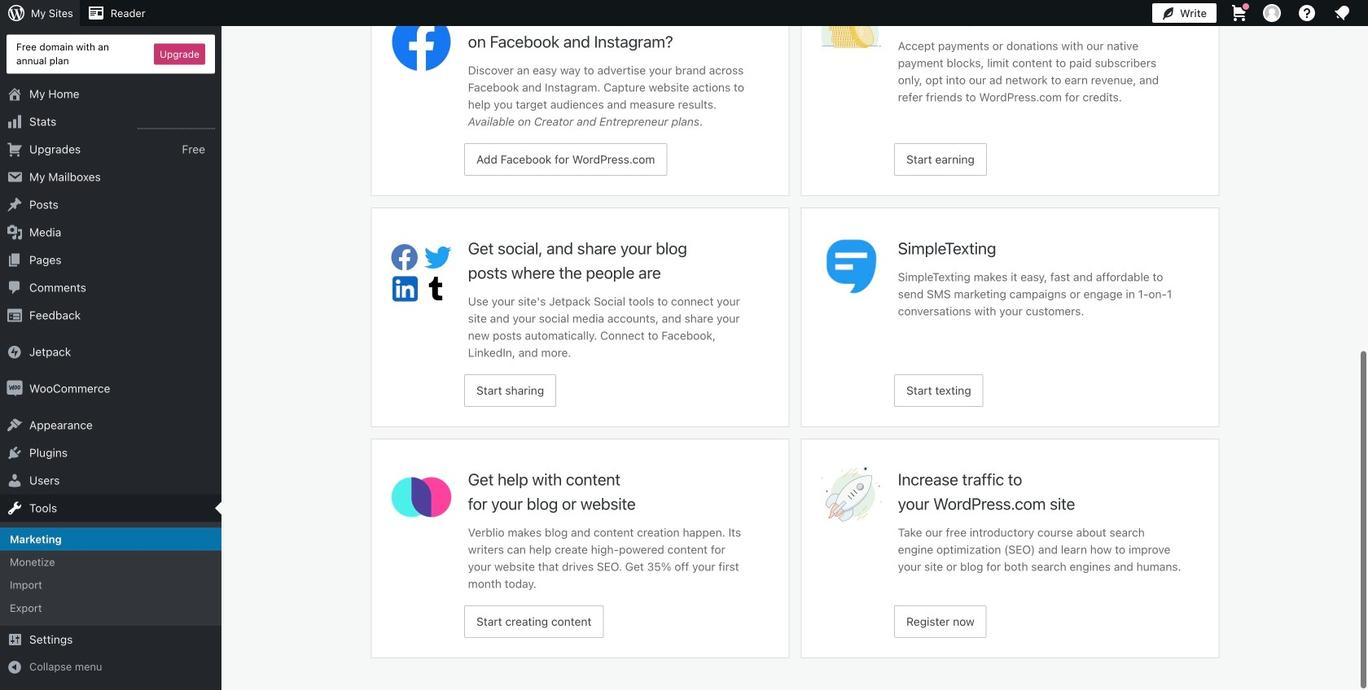 Task type: locate. For each thing, give the bounding box(es) containing it.
a rocketship image
[[822, 468, 882, 525]]

manage your notifications image
[[1333, 3, 1352, 23]]

1 vertical spatial img image
[[7, 381, 23, 397]]

logos for facebook, twitter, linkedin, and tumblr image
[[391, 244, 452, 302]]

list item
[[1361, 83, 1369, 159], [1361, 159, 1369, 236], [1361, 236, 1369, 296]]

img image
[[7, 344, 23, 360], [7, 381, 23, 397]]

my profile image
[[1263, 4, 1281, 22]]

2 list item from the top
[[1361, 159, 1369, 236]]

my shopping cart image
[[1230, 3, 1250, 23]]

0 vertical spatial img image
[[7, 344, 23, 360]]

a stack of coins image
[[822, 5, 882, 51]]



Task type: vqa. For each thing, say whether or not it's contained in the screenshot.
THE HELP 'icon'
yes



Task type: describe. For each thing, give the bounding box(es) containing it.
1 img image from the top
[[7, 344, 23, 360]]

facebook logo image
[[391, 11, 452, 72]]

simpletexting logo image
[[822, 236, 882, 297]]

highest hourly views 0 image
[[138, 118, 215, 129]]

1 list item from the top
[[1361, 83, 1369, 159]]

2 img image from the top
[[7, 381, 23, 397]]

verblio logo image
[[391, 468, 452, 528]]

help image
[[1298, 3, 1317, 23]]

3 list item from the top
[[1361, 236, 1369, 296]]



